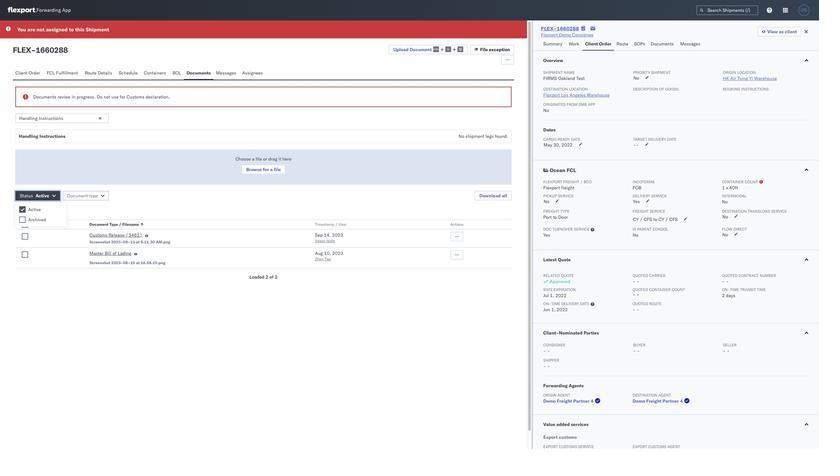 Task type: describe. For each thing, give the bounding box(es) containing it.
description of goods
[[634, 87, 679, 92]]

route
[[650, 302, 662, 306]]

quote
[[561, 273, 574, 278]]

turnover
[[553, 227, 573, 232]]

0 vertical spatial client order
[[586, 41, 612, 47]]

1 x 40ft
[[723, 185, 739, 191]]

freight down delivery
[[633, 209, 649, 214]]

os button
[[797, 3, 812, 18]]

view as client button
[[758, 27, 802, 37]]

sep
[[315, 233, 323, 238]]

doc turnover service
[[544, 227, 590, 232]]

filename
[[122, 222, 139, 227]]

1 vertical spatial active
[[28, 207, 41, 213]]

ocean
[[550, 167, 566, 174]]

upload document button
[[389, 45, 468, 54]]

client for client order button to the top
[[586, 41, 599, 47]]

08-
[[123, 261, 130, 265]]

container
[[723, 180, 744, 184]]

0 horizontal spatial documents
[[33, 94, 56, 100]]

partner for origin agent
[[574, 399, 590, 404]]

schedule
[[119, 70, 138, 76]]

4 for origin agent
[[591, 399, 594, 404]]

service right turnover
[[574, 227, 590, 232]]

master bill of lading link
[[90, 250, 132, 258]]

2022 for 1,
[[557, 307, 568, 313]]

no up flow
[[723, 214, 729, 220]]

service
[[650, 209, 666, 214]]

0 vertical spatial a
[[252, 156, 255, 162]]

sep 14, 2023 vasco teste
[[315, 233, 343, 243]]

buyer
[[634, 343, 646, 348]]

2023 for aug 10, 2023
[[332, 251, 344, 257]]

smb
[[579, 102, 587, 107]]

freight down origin agent
[[557, 399, 573, 404]]

Handling Instructions text field
[[15, 114, 109, 123]]

schedule button
[[116, 67, 141, 80]]

1 horizontal spatial 1660288
[[557, 25, 580, 32]]

pickup service
[[544, 194, 574, 199]]

location for tsing
[[738, 70, 757, 75]]

type
[[109, 222, 118, 227]]

description
[[634, 87, 659, 92]]

0 horizontal spatial consignee
[[544, 343, 566, 348]]

1 horizontal spatial yes
[[634, 199, 641, 205]]

client-nominated parties button
[[534, 324, 820, 343]]

0 vertical spatial document
[[410, 47, 432, 52]]

date up parties at the bottom right of the page
[[581, 302, 590, 306]]

0 vertical spatial count
[[745, 180, 759, 184]]

screenshot for master
[[90, 261, 110, 265]]

type for freight type port to door
[[561, 209, 570, 214]]

0 vertical spatial client order button
[[583, 38, 615, 51]]

1 horizontal spatial messages button
[[678, 38, 704, 51]]

delivery
[[633, 194, 651, 199]]

transload
[[748, 209, 771, 214]]

shipment inside shipment name firms oakland test
[[544, 70, 563, 75]]

exception
[[490, 47, 511, 53]]

service down flexport freight / bco flexport freight
[[559, 194, 574, 199]]

screenshot for customs
[[90, 240, 110, 245]]

angeles
[[570, 92, 586, 98]]

0 horizontal spatial customs
[[90, 233, 108, 238]]

x
[[727, 185, 729, 191]]

1 vertical spatial client order
[[15, 70, 40, 76]]

1 cy from the left
[[634, 217, 639, 223]]

intermodal no
[[723, 194, 747, 205]]

bol
[[173, 70, 181, 76]]

may
[[544, 142, 553, 148]]

oakland
[[559, 76, 576, 81]]

client for the leftmost client order button
[[15, 70, 27, 76]]

master bill of lading
[[90, 251, 132, 257]]

0 vertical spatial documents
[[651, 41, 674, 47]]

service right transload
[[772, 209, 788, 214]]

are
[[27, 26, 35, 33]]

approved
[[550, 279, 571, 285]]

forwarding for forwarding agents
[[544, 383, 568, 389]]

origin for origin agent
[[544, 393, 557, 398]]

to for freight type port to door
[[553, 215, 558, 220]]

teste
[[327, 239, 335, 243]]

freight inside freight type port to door
[[544, 209, 560, 214]]

0 horizontal spatial yes
[[544, 233, 551, 238]]

2023 for sep 14, 2023
[[332, 233, 343, 238]]

buyer - -
[[634, 343, 646, 354]]

uploaded files ∙ 2
[[15, 208, 54, 213]]

in
[[72, 94, 76, 100]]

type for document type
[[89, 193, 98, 199]]

progress.
[[77, 94, 96, 100]]

0 vertical spatial consignee
[[573, 32, 594, 38]]

fcl fulfillment
[[47, 70, 78, 76]]

shipment name firms oakland test
[[544, 70, 585, 81]]

/ up 'consol'
[[666, 217, 669, 223]]

2022 inside 'quoted contract number - - rate expiration jul 1, 2022'
[[556, 293, 567, 299]]

status active
[[20, 193, 49, 199]]

ocean fcl button
[[534, 160, 820, 180]]

0 vertical spatial delivery
[[649, 137, 667, 142]]

document type button
[[63, 191, 109, 201]]

flexport freight / bco flexport freight
[[544, 180, 592, 191]]

intermodal
[[723, 194, 747, 199]]

document type / filename
[[90, 222, 139, 227]]

originates from smb app no
[[544, 102, 596, 113]]

quoted container count - -
[[633, 288, 686, 298]]

0 horizontal spatial 1660288
[[36, 45, 68, 55]]

2 cy from the left
[[659, 217, 665, 223]]

added
[[557, 422, 570, 428]]

shipper - -
[[544, 358, 560, 370]]

flexport up pickup
[[544, 185, 561, 191]]

40ft
[[730, 185, 739, 191]]

flex-
[[542, 25, 557, 32]]

0 vertical spatial fcl
[[47, 70, 55, 76]]

2 cfs from the left
[[670, 217, 678, 223]]

0 horizontal spatial app
[[62, 7, 71, 13]]

review
[[58, 94, 71, 100]]

demo for destination agent
[[633, 399, 646, 404]]

customs release (3461)
[[90, 233, 142, 238]]

1 vertical spatial order
[[29, 70, 40, 76]]

no inside is parent consol no
[[633, 233, 639, 238]]

sops button
[[632, 38, 649, 51]]

declaration.
[[146, 94, 170, 100]]

flexport demo consignee
[[542, 32, 594, 38]]

latest quote button
[[534, 250, 820, 270]]

date for may 30, 2022
[[571, 137, 581, 142]]

document type
[[67, 193, 98, 199]]

1 vertical spatial documents
[[187, 70, 211, 76]]

forwarding for forwarding app
[[37, 7, 61, 13]]

flexport down ocean
[[544, 180, 563, 184]]

0 vertical spatial for
[[120, 94, 125, 100]]

value added services button
[[534, 415, 820, 435]]

containers
[[144, 70, 166, 76]]

warehouse inside the destination location flexport los angeles warehouse
[[587, 92, 610, 98]]

release
[[109, 233, 125, 238]]

incoterms fob
[[633, 180, 655, 191]]

screenshot 2023-08-10 at 16.58.15.png
[[90, 261, 166, 265]]

timestamp / user button
[[314, 221, 438, 227]]

jul
[[544, 293, 549, 299]]

0 horizontal spatial file
[[256, 156, 262, 162]]

container count
[[723, 180, 759, 184]]

1 vertical spatial fcl
[[567, 167, 577, 174]]

work
[[569, 41, 580, 47]]

drag
[[269, 156, 278, 162]]

screenshot 2023-09-13 at 9.11.30 am.png
[[90, 240, 170, 245]]

os
[[802, 8, 808, 12]]

choose a file or drag it here
[[236, 156, 292, 162]]

browse
[[246, 167, 262, 173]]

1 vertical spatial not
[[104, 94, 110, 100]]

quoted for quoted container count - -
[[633, 288, 649, 292]]

0 vertical spatial freight
[[564, 180, 580, 184]]

2023- for (3461)
[[111, 240, 123, 245]]

destination for service
[[723, 209, 747, 214]]

uploaded
[[15, 208, 36, 213]]

air
[[731, 76, 737, 81]]

location for angeles
[[570, 87, 588, 92]]

1, inside 'quoted contract number - - rate expiration jul 1, 2022'
[[551, 293, 555, 299]]

no down flow
[[723, 232, 729, 238]]

agent for destination agent
[[659, 393, 672, 398]]

no inside originates from smb app no
[[544, 108, 550, 113]]

time for on-time transit time 2 days
[[731, 288, 740, 292]]

goods
[[666, 87, 679, 92]]

0 horizontal spatial client order button
[[13, 67, 44, 80]]

you are not assigned to this shipment
[[17, 26, 109, 33]]

nominated
[[559, 331, 583, 336]]

bol button
[[170, 67, 184, 80]]

route for route details
[[85, 70, 97, 76]]

work button
[[567, 38, 583, 51]]

0 vertical spatial customs
[[127, 94, 145, 100]]

2 horizontal spatial of
[[660, 87, 665, 92]]

0 vertical spatial not
[[37, 26, 45, 33]]

transit
[[741, 288, 757, 292]]

service up service
[[652, 194, 668, 199]]

cargo
[[544, 137, 557, 142]]

time for on-time delivery date
[[552, 302, 561, 306]]

a inside button
[[270, 167, 273, 173]]

quoted for quoted contract number - - rate expiration jul 1, 2022
[[723, 273, 738, 278]]

0 vertical spatial shipment
[[86, 26, 109, 33]]

1 vertical spatial documents button
[[184, 67, 214, 80]]

1 vertical spatial freight
[[562, 185, 575, 191]]

0 horizontal spatial to
[[69, 26, 74, 33]]

destination for flexport
[[544, 87, 569, 92]]

no down priority in the right top of the page
[[634, 75, 640, 81]]

handling
[[19, 134, 38, 139]]

flex-1660288
[[542, 25, 580, 32]]

1 vertical spatial 1,
[[552, 307, 556, 313]]

demo freight partner 4 link for origin agent
[[544, 398, 602, 405]]

0 vertical spatial active
[[36, 193, 49, 199]]



Task type: locate. For each thing, give the bounding box(es) containing it.
1 vertical spatial for
[[263, 167, 269, 173]]

on- for on-time transit time 2 days
[[723, 288, 731, 292]]

/
[[581, 180, 583, 184], [640, 217, 643, 223], [666, 217, 669, 223], [119, 222, 121, 227], [336, 222, 338, 227]]

0 vertical spatial file
[[256, 156, 262, 162]]

1 vertical spatial route
[[85, 70, 97, 76]]

on- up days
[[723, 288, 731, 292]]

documents
[[651, 41, 674, 47], [187, 70, 211, 76], [33, 94, 56, 100]]

1
[[723, 185, 725, 191]]

2 demo freight partner 4 link from the left
[[633, 398, 692, 405]]

upload
[[394, 47, 409, 52]]

1 vertical spatial 2023
[[332, 251, 344, 257]]

quoted down quoted carrier - -
[[633, 288, 649, 292]]

at for customs release (3461)
[[136, 240, 140, 245]]

warehouse inside origin location hk air tsing yi warehouse
[[755, 76, 778, 81]]

partner for destination agent
[[663, 399, 680, 404]]

user
[[339, 222, 347, 227]]

1 demo freight partner 4 link from the left
[[544, 398, 602, 405]]

0 horizontal spatial documents button
[[184, 67, 214, 80]]

priority shipment
[[634, 70, 671, 75]]

1 horizontal spatial documents
[[187, 70, 211, 76]]

2 agent from the left
[[659, 393, 672, 398]]

file down the it
[[274, 167, 281, 173]]

vasco
[[315, 239, 326, 243]]

type inside button
[[89, 193, 98, 199]]

quoted left carrier
[[633, 273, 649, 278]]

no down pickup
[[544, 199, 550, 205]]

quote
[[558, 257, 571, 263]]

of for master bill of lading
[[113, 251, 117, 257]]

1 vertical spatial screenshot
[[90, 261, 110, 265]]

2 vertical spatial destination
[[633, 393, 658, 398]]

1 horizontal spatial not
[[104, 94, 110, 100]]

archived
[[28, 217, 46, 223]]

demo freight partner 4 for destination
[[633, 399, 683, 404]]

1 horizontal spatial demo freight partner 4
[[633, 399, 683, 404]]

1 vertical spatial at
[[136, 261, 140, 265]]

consignee up work
[[573, 32, 594, 38]]

am.png
[[156, 240, 170, 245]]

shipment
[[86, 26, 109, 33], [544, 70, 563, 75]]

2022 down the on-time delivery date at the right bottom of the page
[[557, 307, 568, 313]]

location up the hk air tsing yi warehouse link
[[738, 70, 757, 75]]

route details button
[[82, 67, 116, 80]]

1 vertical spatial consignee
[[544, 343, 566, 348]]

origin inside origin location hk air tsing yi warehouse
[[724, 70, 737, 75]]

instructions
[[742, 87, 770, 92]]

1 horizontal spatial a
[[270, 167, 273, 173]]

not right are
[[37, 26, 45, 33]]

fcl right ocean
[[567, 167, 577, 174]]

of left goods
[[660, 87, 665, 92]]

1 at from the top
[[136, 240, 140, 245]]

is
[[633, 227, 637, 232]]

2023 up teste
[[332, 233, 343, 238]]

consignee - -
[[544, 343, 566, 354]]

agent up value added services button
[[659, 393, 672, 398]]

summary
[[544, 41, 563, 47]]

2023- down release
[[111, 240, 123, 245]]

route details
[[85, 70, 112, 76]]

active up files
[[36, 193, 49, 199]]

1 2023- from the top
[[111, 240, 123, 245]]

4 for destination agent
[[681, 399, 683, 404]]

0 vertical spatial on-
[[723, 288, 731, 292]]

documents right bol button
[[187, 70, 211, 76]]

for inside browse for a file button
[[263, 167, 269, 173]]

1 demo freight partner 4 from the left
[[544, 399, 594, 404]]

None checkbox
[[22, 233, 28, 240]]

loaded
[[250, 274, 265, 280]]

client right work button
[[586, 41, 599, 47]]

flexport
[[542, 32, 558, 38], [544, 92, 561, 98], [544, 180, 563, 184], [544, 185, 561, 191]]

demo down destination agent
[[633, 399, 646, 404]]

location up angeles
[[570, 87, 588, 92]]

/ inside 'button'
[[119, 222, 121, 227]]

/ inside button
[[336, 222, 338, 227]]

1 vertical spatial a
[[270, 167, 273, 173]]

demo down origin agent
[[544, 399, 556, 404]]

quoted inside quoted carrier - -
[[633, 273, 649, 278]]

file left or
[[256, 156, 262, 162]]

quoted route - -
[[633, 302, 662, 313]]

0 vertical spatial yes
[[634, 199, 641, 205]]

forwarding agents
[[544, 383, 584, 389]]

2 inside on-time transit time 2 days
[[723, 293, 725, 299]]

quoted left contract
[[723, 273, 738, 278]]

1 horizontal spatial of
[[270, 274, 274, 280]]

order down flex - 1660288
[[29, 70, 40, 76]]

route
[[617, 41, 629, 47], [85, 70, 97, 76]]

customs
[[559, 435, 577, 441]]

2022 down expiration
[[556, 293, 567, 299]]

route for route
[[617, 41, 629, 47]]

you
[[17, 26, 26, 33]]

1 horizontal spatial demo freight partner 4 link
[[633, 398, 692, 405]]

1 vertical spatial location
[[570, 87, 588, 92]]

0 horizontal spatial agent
[[558, 393, 571, 398]]

or
[[263, 156, 267, 162]]

0 horizontal spatial on-
[[544, 302, 552, 306]]

0 horizontal spatial type
[[89, 193, 98, 199]]

freight down ocean fcl
[[564, 180, 580, 184]]

0 vertical spatial location
[[738, 70, 757, 75]]

2 horizontal spatial document
[[410, 47, 432, 52]]

documents button right bol
[[184, 67, 214, 80]]

0 horizontal spatial messages button
[[214, 67, 240, 80]]

1 horizontal spatial client
[[586, 41, 599, 47]]

at right 10
[[136, 261, 140, 265]]

bill
[[105, 251, 111, 257]]

no left legs
[[459, 134, 465, 139]]

shipment up description of goods
[[652, 70, 671, 75]]

location inside the destination location flexport los angeles warehouse
[[570, 87, 588, 92]]

time up "jun 1, 2022"
[[552, 302, 561, 306]]

2023 inside aug 10, 2023 zhen tao
[[332, 251, 344, 257]]

client down flex
[[15, 70, 27, 76]]

1 horizontal spatial agent
[[659, 393, 672, 398]]

1 4 from the left
[[591, 399, 594, 404]]

app up you are not assigned to this shipment
[[62, 7, 71, 13]]

agents
[[569, 383, 584, 389]]

of
[[660, 87, 665, 92], [113, 251, 117, 257], [270, 274, 274, 280]]

1 vertical spatial yes
[[544, 233, 551, 238]]

quoted inside 'quoted contract number - - rate expiration jul 1, 2022'
[[723, 273, 738, 278]]

0 vertical spatial destination
[[544, 87, 569, 92]]

2023 inside sep 14, 2023 vasco teste
[[332, 233, 343, 238]]

delivery right target
[[649, 137, 667, 142]]

demo freight partner 4 link down agents
[[544, 398, 602, 405]]

flexport up originates
[[544, 92, 561, 98]]

customs release (3461) link
[[90, 232, 142, 240]]

all
[[502, 193, 508, 199]]

2 4 from the left
[[681, 399, 683, 404]]

delivery down expiration
[[562, 302, 580, 306]]

time right transit
[[758, 288, 767, 292]]

browse for a file button
[[242, 165, 286, 175]]

0 horizontal spatial shipment
[[86, 26, 109, 33]]

agent down "forwarding agents"
[[558, 393, 571, 398]]

incoterms
[[633, 180, 655, 184]]

cy down service
[[659, 217, 665, 223]]

client order down flex
[[15, 70, 40, 76]]

client
[[586, 41, 599, 47], [15, 70, 27, 76]]

1 vertical spatial 2022
[[556, 293, 567, 299]]

0 horizontal spatial warehouse
[[587, 92, 610, 98]]

documents button up overview "button" at the right
[[649, 38, 678, 51]]

this
[[75, 26, 85, 33]]

at right 13
[[136, 240, 140, 245]]

status
[[20, 193, 33, 199]]

demo freight partner 4 down origin agent
[[544, 399, 594, 404]]

origin for origin location hk air tsing yi warehouse
[[724, 70, 737, 75]]

Search Shipments (/) text field
[[697, 5, 759, 15]]

client order button
[[583, 38, 615, 51], [13, 67, 44, 80]]

fcl left fulfillment
[[47, 70, 55, 76]]

None checkbox
[[19, 207, 26, 213], [19, 217, 26, 223], [22, 222, 28, 228], [22, 252, 28, 258], [19, 207, 26, 213], [19, 217, 26, 223], [22, 222, 28, 228], [22, 252, 28, 258]]

messages button up overview "button" at the right
[[678, 38, 704, 51]]

date up ocean fcl button
[[668, 137, 677, 142]]

1 vertical spatial on-
[[544, 302, 552, 306]]

1 horizontal spatial 4
[[681, 399, 683, 404]]

freight down destination agent
[[647, 399, 662, 404]]

screenshot down "master"
[[90, 261, 110, 265]]

time up days
[[731, 288, 740, 292]]

/ right 'type' on the left of page
[[119, 222, 121, 227]]

1 horizontal spatial client order
[[586, 41, 612, 47]]

quoted inside the quoted route - -
[[633, 302, 649, 306]]

handling instructions
[[19, 134, 65, 139]]

shipment for priority
[[652, 70, 671, 75]]

customs left release
[[90, 233, 108, 238]]

0 horizontal spatial demo
[[544, 399, 556, 404]]

1 cfs from the left
[[644, 217, 653, 223]]

forwarding app link
[[8, 7, 71, 13]]

destination
[[544, 87, 569, 92], [723, 209, 747, 214], [633, 393, 658, 398]]

1 horizontal spatial cy
[[659, 217, 665, 223]]

1 vertical spatial count
[[672, 288, 686, 292]]

forwarding
[[37, 7, 61, 13], [544, 383, 568, 389]]

to for cy / cfs to cy / cfs
[[654, 217, 658, 223]]

1 vertical spatial client order button
[[13, 67, 44, 80]]

number
[[761, 273, 777, 278]]

summary button
[[541, 38, 567, 51]]

related quote
[[544, 273, 574, 278]]

1660288 up flexport demo consignee
[[557, 25, 580, 32]]

booking
[[724, 87, 741, 92]]

aug 10, 2023 zhen tao
[[315, 251, 344, 262]]

cargo ready date
[[544, 137, 581, 142]]

document for document type
[[67, 193, 88, 199]]

demo freight partner 4 down destination agent
[[633, 399, 683, 404]]

0 horizontal spatial demo freight partner 4 link
[[544, 398, 602, 405]]

16.58.15.png
[[141, 261, 166, 265]]

count right container
[[672, 288, 686, 292]]

a down drag
[[270, 167, 273, 173]]

0 vertical spatial 1660288
[[557, 25, 580, 32]]

2022 for 30,
[[562, 142, 573, 148]]

0 vertical spatial screenshot
[[90, 240, 110, 245]]

1 vertical spatial 2023-
[[111, 261, 123, 265]]

yes down doc
[[544, 233, 551, 238]]

1, right the jul
[[551, 293, 555, 299]]

location inside origin location hk air tsing yi warehouse
[[738, 70, 757, 75]]

flexport down flex-
[[542, 32, 558, 38]]

1 horizontal spatial for
[[263, 167, 269, 173]]

of for loaded 2 of 2
[[270, 274, 274, 280]]

warehouse right yi
[[755, 76, 778, 81]]

forwarding up origin agent
[[544, 383, 568, 389]]

demo down flex-1660288 link
[[559, 32, 571, 38]]

quoted for quoted carrier - -
[[633, 273, 649, 278]]

cy / cfs to cy / cfs
[[634, 217, 678, 223]]

legs
[[486, 134, 494, 139]]

1 horizontal spatial time
[[731, 288, 740, 292]]

service
[[559, 194, 574, 199], [652, 194, 668, 199], [772, 209, 788, 214], [574, 227, 590, 232]]

messages for messages button to the left
[[216, 70, 236, 76]]

1 vertical spatial destination
[[723, 209, 747, 214]]

flex - 1660288
[[13, 45, 68, 55]]

flexport inside the destination location flexport los angeles warehouse
[[544, 92, 561, 98]]

1 horizontal spatial cfs
[[670, 217, 678, 223]]

assigned
[[46, 26, 68, 33]]

of right 'loaded'
[[270, 274, 274, 280]]

1 screenshot from the top
[[90, 240, 110, 245]]

1 horizontal spatial order
[[600, 41, 612, 47]]

export customs
[[544, 435, 577, 441]]

for right use
[[120, 94, 125, 100]]

1 horizontal spatial warehouse
[[755, 76, 778, 81]]

2 demo freight partner 4 from the left
[[633, 399, 683, 404]]

ready
[[558, 137, 570, 142]]

2023- for of
[[111, 261, 123, 265]]

of inside master bill of lading link
[[113, 251, 117, 257]]

shipment
[[652, 70, 671, 75], [466, 134, 485, 139]]

warehouse right angeles
[[587, 92, 610, 98]]

demo freight partner 4 link for destination agent
[[633, 398, 692, 405]]

type inside freight type port to door
[[561, 209, 570, 214]]

document for document type / filename
[[90, 222, 108, 227]]

0 vertical spatial at
[[136, 240, 140, 245]]

shipment left legs
[[466, 134, 485, 139]]

assignees button
[[240, 67, 267, 80]]

shipment for no
[[466, 134, 485, 139]]

quoted for quoted route - -
[[633, 302, 649, 306]]

1 vertical spatial shipment
[[544, 70, 563, 75]]

client order right work button
[[586, 41, 612, 47]]

expiration
[[554, 288, 576, 292]]

forwarding up assigned
[[37, 7, 61, 13]]

shipper
[[544, 358, 560, 363]]

1 horizontal spatial forwarding
[[544, 383, 568, 389]]

2022 down ready at the right of the page
[[562, 142, 573, 148]]

/ left user
[[336, 222, 338, 227]]

instructions
[[39, 134, 65, 139]]

port
[[544, 215, 552, 220]]

app right 'smb'
[[588, 102, 596, 107]]

2 partner from the left
[[663, 399, 680, 404]]

documents left 'review'
[[33, 94, 56, 100]]

0 vertical spatial 2023
[[332, 233, 343, 238]]

file exception button
[[471, 45, 515, 54], [471, 45, 515, 54]]

0 horizontal spatial not
[[37, 26, 45, 33]]

document inside 'button'
[[90, 222, 108, 227]]

files
[[37, 208, 46, 213]]

0 horizontal spatial partner
[[574, 399, 590, 404]]

to down service
[[654, 217, 658, 223]]

2 2023- from the top
[[111, 261, 123, 265]]

1 horizontal spatial on-
[[723, 288, 731, 292]]

0 vertical spatial documents button
[[649, 38, 678, 51]]

app inside originates from smb app no
[[588, 102, 596, 107]]

2 vertical spatial 2022
[[557, 307, 568, 313]]

value added services
[[544, 422, 589, 428]]

at for master bill of lading
[[136, 261, 140, 265]]

2 screenshot from the top
[[90, 261, 110, 265]]

flexport. image
[[8, 7, 37, 13]]

date for --
[[668, 137, 677, 142]]

a right choose
[[252, 156, 255, 162]]

1 horizontal spatial delivery
[[649, 137, 667, 142]]

for down or
[[263, 167, 269, 173]]

09-
[[123, 240, 130, 245]]

shipment right "this"
[[86, 26, 109, 33]]

origin up the hk
[[724, 70, 737, 75]]

1 vertical spatial shipment
[[466, 134, 485, 139]]

cy up is
[[634, 217, 639, 223]]

file inside button
[[274, 167, 281, 173]]

upload document
[[394, 47, 432, 52]]

0 vertical spatial order
[[600, 41, 612, 47]]

target
[[634, 137, 648, 142]]

0 vertical spatial route
[[617, 41, 629, 47]]

2 horizontal spatial time
[[758, 288, 767, 292]]

destination inside the destination location flexport los angeles warehouse
[[544, 87, 569, 92]]

agent for origin agent
[[558, 393, 571, 398]]

quoted contract number - - rate expiration jul 1, 2022
[[544, 273, 777, 299]]

0 vertical spatial app
[[62, 7, 71, 13]]

messages button left assignees
[[214, 67, 240, 80]]

1 horizontal spatial shipment
[[652, 70, 671, 75]]

0 horizontal spatial origin
[[544, 393, 557, 398]]

demo freight partner 4 for origin
[[544, 399, 594, 404]]

here
[[283, 156, 292, 162]]

from
[[567, 102, 578, 107]]

freight
[[544, 209, 560, 214], [633, 209, 649, 214], [557, 399, 573, 404], [647, 399, 662, 404]]

active up archived
[[28, 207, 41, 213]]

1 vertical spatial messages
[[216, 70, 236, 76]]

1 horizontal spatial to
[[553, 215, 558, 220]]

/ inside flexport freight / bco flexport freight
[[581, 180, 583, 184]]

1 horizontal spatial documents button
[[649, 38, 678, 51]]

1 agent from the left
[[558, 393, 571, 398]]

on- up jun
[[544, 302, 552, 306]]

0 horizontal spatial route
[[85, 70, 97, 76]]

0 vertical spatial of
[[660, 87, 665, 92]]

1 horizontal spatial demo
[[559, 32, 571, 38]]

demo freight partner 4 link
[[544, 398, 602, 405], [633, 398, 692, 405]]

yes down delivery
[[634, 199, 641, 205]]

messages left assignees
[[216, 70, 236, 76]]

1 vertical spatial of
[[113, 251, 117, 257]]

partner down agents
[[574, 399, 590, 404]]

freight up pickup service
[[562, 185, 575, 191]]

freight up port
[[544, 209, 560, 214]]

1 vertical spatial warehouse
[[587, 92, 610, 98]]

client order button right work
[[583, 38, 615, 51]]

documents button
[[649, 38, 678, 51], [184, 67, 214, 80]]

not
[[37, 26, 45, 33], [104, 94, 110, 100]]

2 at from the top
[[136, 261, 140, 265]]

demo for origin agent
[[544, 399, 556, 404]]

1 horizontal spatial document
[[90, 222, 108, 227]]

0 horizontal spatial forwarding
[[37, 7, 61, 13]]

file exception
[[481, 47, 511, 53]]

0 horizontal spatial delivery
[[562, 302, 580, 306]]

on- inside on-time transit time 2 days
[[723, 288, 731, 292]]

freight type port to door
[[544, 209, 570, 220]]

origin down "forwarding agents"
[[544, 393, 557, 398]]

no inside intermodal no
[[723, 199, 729, 205]]

date right ready at the right of the page
[[571, 137, 581, 142]]

do
[[97, 94, 103, 100]]

route button
[[615, 38, 632, 51]]

1 horizontal spatial type
[[561, 209, 570, 214]]

0 horizontal spatial of
[[113, 251, 117, 257]]

0 vertical spatial messages
[[681, 41, 701, 47]]

2 horizontal spatial demo
[[633, 399, 646, 404]]

messages for the rightmost messages button
[[681, 41, 701, 47]]

on- for on-time delivery date
[[544, 302, 552, 306]]

view
[[768, 29, 779, 35]]

2023 right 10, at the left
[[332, 251, 344, 257]]

1 vertical spatial origin
[[544, 393, 557, 398]]

file
[[481, 47, 488, 53]]

messages
[[681, 41, 701, 47], [216, 70, 236, 76]]

1 horizontal spatial consignee
[[573, 32, 594, 38]]

/ up the parent
[[640, 217, 643, 223]]

no down intermodal
[[723, 199, 729, 205]]

1 partner from the left
[[574, 399, 590, 404]]

forwarding app
[[37, 7, 71, 13]]

0 horizontal spatial location
[[570, 87, 588, 92]]

0 vertical spatial 2022
[[562, 142, 573, 148]]

origin agent
[[544, 393, 571, 398]]

0 vertical spatial forwarding
[[37, 7, 61, 13]]

quoted inside quoted container count - -
[[633, 288, 649, 292]]

client order button down flex
[[13, 67, 44, 80]]

2 vertical spatial document
[[90, 222, 108, 227]]

related
[[544, 273, 560, 278]]

count inside quoted container count - -
[[672, 288, 686, 292]]

not right do
[[104, 94, 110, 100]]

no down is
[[633, 233, 639, 238]]

rate
[[544, 288, 553, 292]]

13
[[130, 240, 135, 245]]

1 horizontal spatial destination
[[633, 393, 658, 398]]

to inside freight type port to door
[[553, 215, 558, 220]]



Task type: vqa. For each thing, say whether or not it's contained in the screenshot.
Confirm Delivery '2130384'
no



